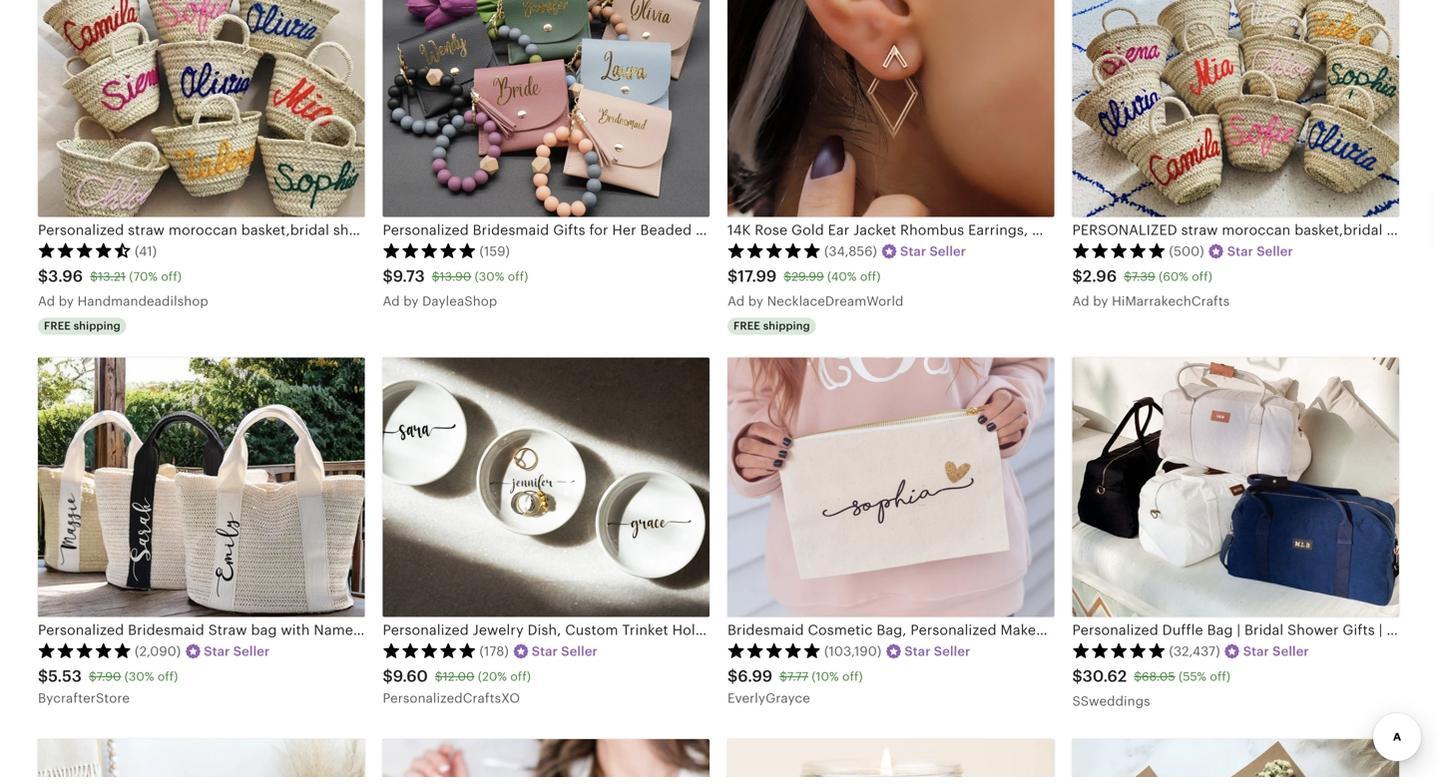 Task type: vqa. For each thing, say whether or not it's contained in the screenshot.
"off)" within $ 2.96 $ 7.39 (60% off)
yes



Task type: locate. For each thing, give the bounding box(es) containing it.
star seller right (2,090)
[[204, 644, 270, 659]]

bycrafterstore
[[38, 691, 130, 706]]

(30% down (159)
[[475, 270, 504, 283]]

7.39
[[1132, 270, 1155, 283]]

bag, right makeup
[[1058, 622, 1088, 638]]

0 vertical spatial (30%
[[475, 270, 504, 283]]

(30% right 7.90 at the left of the page
[[124, 670, 154, 684]]

shipping down "a d b y necklacedreamworld"
[[763, 320, 810, 332]]

off) for 2.96
[[1192, 270, 1212, 283]]

off)
[[161, 270, 182, 283], [508, 270, 528, 283], [860, 270, 881, 283], [1192, 270, 1212, 283], [157, 670, 178, 684], [510, 670, 531, 684], [842, 670, 863, 684], [1210, 670, 1231, 684]]

$ inside $ 3.96 $ 13.21 (70% off)
[[90, 270, 98, 283]]

off) right (70%
[[161, 270, 182, 283]]

4 a from the left
[[1072, 294, 1081, 309]]

off) down (103,190)
[[842, 670, 863, 684]]

bridesmaid up 6.99
[[728, 622, 804, 638]]

necklacedreamworld
[[767, 294, 904, 309]]

off) right (55%
[[1210, 670, 1231, 684]]

1 horizontal spatial bridesmaid
[[1092, 622, 1168, 638]]

off) inside $ 9.60 $ 12.00 (20% off) personalizedcraftsxo
[[510, 670, 531, 684]]

star seller down bag on the bottom of page
[[1243, 644, 1309, 659]]

off) right (60%
[[1192, 270, 1212, 283]]

68.05
[[1142, 670, 1175, 684]]

free
[[44, 320, 71, 332], [734, 320, 760, 332]]

a for 9.73
[[383, 294, 392, 309]]

0 horizontal spatial bag,
[[877, 622, 907, 638]]

(30% for 5.53
[[124, 670, 154, 684]]

y for 3.96
[[67, 294, 74, 309]]

4 b from the left
[[1093, 294, 1101, 309]]

4 y from the left
[[1101, 294, 1108, 309]]

shipping for 17.99
[[763, 320, 810, 332]]

shipping for 3.96
[[74, 320, 120, 332]]

star seller for 6.99
[[905, 644, 970, 659]]

1 a from the left
[[38, 294, 47, 309]]

(30%
[[475, 270, 504, 283], [124, 670, 154, 684]]

a d b y handmandeadilshop
[[38, 294, 208, 309]]

everlygrayce
[[728, 691, 810, 706]]

b down 2.96
[[1093, 294, 1101, 309]]

bag,
[[877, 622, 907, 638], [1058, 622, 1088, 638]]

3 b from the left
[[748, 294, 757, 309]]

off) inside $ 17.99 $ 29.99 (40% off)
[[860, 270, 881, 283]]

1 free from the left
[[44, 320, 71, 332]]

$ 30.62 $ 68.05 (55% off)
[[1072, 667, 1231, 685]]

bridesmaid
[[728, 622, 804, 638], [1092, 622, 1168, 638]]

0 horizontal spatial bridesmaid
[[728, 622, 804, 638]]

seller down bag on the bottom of page
[[1273, 644, 1309, 659]]

a for 2.96
[[1072, 294, 1081, 309]]

seller for 17.99
[[930, 244, 966, 259]]

7.77
[[787, 670, 808, 684]]

seller right (178)
[[561, 644, 598, 659]]

off) down (2,090)
[[157, 670, 178, 684]]

1 horizontal spatial (30%
[[475, 270, 504, 283]]

seller for 9.60
[[561, 644, 598, 659]]

personalizedcraftsxo
[[383, 691, 520, 706]]

2 y from the left
[[412, 294, 419, 309]]

personalized bridesmaid gifts for her beaded keychain wristlet wallet with bangle bracelet birthday gift ideas for friends & teen girls image
[[383, 0, 710, 217]]

1 b from the left
[[59, 294, 67, 309]]

2 bag, from the left
[[1058, 622, 1088, 638]]

star right (2,090)
[[204, 644, 230, 659]]

5 out of 5 stars image up 9.73
[[383, 243, 477, 259]]

d down 3.96
[[47, 294, 55, 309]]

star right (34,856)
[[900, 244, 926, 259]]

off) right (40% at the top right of page
[[860, 270, 881, 283]]

5 out of 5 stars image up 6.99
[[728, 643, 821, 659]]

star seller right (500)
[[1227, 244, 1293, 259]]

(30% inside the $ 5.53 $ 7.90 (30% off) bycrafterstore
[[124, 670, 154, 684]]

1 horizontal spatial shipping
[[763, 320, 810, 332]]

off) inside $ 30.62 $ 68.05 (55% off)
[[1210, 670, 1231, 684]]

1 free shipping from the left
[[44, 320, 120, 332]]

a left dayleashop
[[383, 294, 392, 309]]

b down 3.96
[[59, 294, 67, 309]]

star down up
[[1243, 644, 1269, 659]]

y down 9.73
[[412, 294, 419, 309]]

5 out of 5 stars image up 30.62
[[1072, 643, 1166, 659]]

seller
[[930, 244, 966, 259], [1257, 244, 1293, 259], [233, 644, 270, 659], [561, 644, 598, 659], [934, 644, 970, 659], [1273, 644, 1309, 659]]

make
[[1205, 622, 1241, 638]]

1 shipping from the left
[[74, 320, 120, 332]]

a down $ 17.99 $ 29.99 (40% off)
[[728, 294, 737, 309]]

b down 17.99
[[748, 294, 757, 309]]

0 horizontal spatial free shipping
[[44, 320, 120, 332]]

star right (500)
[[1227, 244, 1253, 259]]

seller right (34,856)
[[930, 244, 966, 259]]

off) inside the $ 5.53 $ 7.90 (30% off) bycrafterstore
[[157, 670, 178, 684]]

off) inside $ 6.99 $ 7.77 (10% off) everlygrayce
[[842, 670, 863, 684]]

(32,437)
[[1169, 644, 1220, 659]]

y down 2.96
[[1101, 294, 1108, 309]]

$
[[38, 267, 48, 285], [383, 267, 393, 285], [728, 267, 738, 285], [1072, 267, 1083, 285], [90, 270, 98, 283], [432, 270, 440, 283], [784, 270, 792, 283], [1124, 270, 1132, 283], [38, 667, 48, 685], [383, 667, 393, 685], [728, 667, 738, 685], [1072, 667, 1083, 685], [89, 670, 96, 684], [435, 670, 443, 684], [780, 670, 787, 684], [1134, 670, 1142, 684]]

b for 9.73
[[403, 294, 412, 309]]

a down $ 2.96 $ 7.39 (60% off)
[[1072, 294, 1081, 309]]

free shipping for 3.96
[[44, 320, 120, 332]]

3 y from the left
[[756, 294, 763, 309]]

d
[[47, 294, 55, 309], [391, 294, 400, 309], [736, 294, 745, 309], [1081, 294, 1089, 309]]

off) for 5.53
[[157, 670, 178, 684]]

1 vertical spatial (30%
[[124, 670, 154, 684]]

star seller right (178)
[[532, 644, 598, 659]]

5 out of 5 stars image up 2.96
[[1072, 243, 1166, 259]]

off) for 30.62
[[1210, 670, 1231, 684]]

star for 9.60
[[532, 644, 558, 659]]

3 d from the left
[[736, 294, 745, 309]]

d for 2.96
[[1081, 294, 1089, 309]]

seller right (500)
[[1257, 244, 1293, 259]]

1 d from the left
[[47, 294, 55, 309]]

$ inside $ 2.96 $ 7.39 (60% off)
[[1124, 270, 1132, 283]]

y
[[67, 294, 74, 309], [412, 294, 419, 309], [756, 294, 763, 309], [1101, 294, 1108, 309]]

a d b y necklacedreamworld
[[728, 294, 904, 309]]

2 free shipping from the left
[[734, 320, 810, 332]]

seller right (2,090)
[[233, 644, 270, 659]]

a down 4.5 out of 5 stars image
[[38, 294, 47, 309]]

30.62
[[1083, 667, 1127, 685]]

(159)
[[480, 244, 510, 259]]

d down 9.73
[[391, 294, 400, 309]]

free shipping down the a d b y handmandeadilshop
[[44, 320, 120, 332]]

1 horizontal spatial free
[[734, 320, 760, 332]]

star
[[900, 244, 926, 259], [1227, 244, 1253, 259], [204, 644, 230, 659], [532, 644, 558, 659], [905, 644, 931, 659], [1243, 644, 1269, 659]]

0 horizontal spatial shipping
[[74, 320, 120, 332]]

cosmetic
[[808, 622, 873, 638]]

4 d from the left
[[1081, 294, 1089, 309]]

2 free from the left
[[734, 320, 760, 332]]

off) right (20% in the left of the page
[[510, 670, 531, 684]]

2 d from the left
[[391, 294, 400, 309]]

0 horizontal spatial free
[[44, 320, 71, 332]]

makeup
[[1001, 622, 1054, 638]]

b for 17.99
[[748, 294, 757, 309]]

y down 3.96
[[67, 294, 74, 309]]

star seller for 2.96
[[1227, 244, 1293, 259]]

free down 17.99
[[734, 320, 760, 332]]

a
[[38, 294, 47, 309], [383, 294, 392, 309], [728, 294, 737, 309], [1072, 294, 1081, 309]]

1 y from the left
[[67, 294, 74, 309]]

off) down (159)
[[508, 270, 528, 283]]

5 out of 5 stars image up 9.60
[[383, 643, 477, 659]]

b
[[59, 294, 67, 309], [403, 294, 412, 309], [748, 294, 757, 309], [1093, 294, 1101, 309]]

shipping down the a d b y handmandeadilshop
[[74, 320, 120, 332]]

star seller down the personalized
[[905, 644, 970, 659]]

star seller
[[900, 244, 966, 259], [1227, 244, 1293, 259], [204, 644, 270, 659], [532, 644, 598, 659], [905, 644, 970, 659], [1243, 644, 1309, 659]]

personalized straw moroccan basket,bridal shower bags,customized straw bags,custom beach bag,straw tote,embroidered bags image
[[1072, 0, 1399, 217]]

himarrakechcrafts
[[1112, 294, 1230, 309]]

seller down the personalized
[[934, 644, 970, 659]]

star seller for 30.62
[[1243, 644, 1309, 659]]

4.5 out of 5 stars image
[[38, 243, 132, 259]]

5 out of 5 stars image up 5.53
[[38, 643, 132, 659]]

off) inside $ 2.96 $ 7.39 (60% off)
[[1192, 270, 1212, 283]]

free shipping down "a d b y necklacedreamworld"
[[734, 320, 810, 332]]

star right (178)
[[532, 644, 558, 659]]

d down 17.99
[[736, 294, 745, 309]]

2 a from the left
[[383, 294, 392, 309]]

(30% inside $ 9.73 $ 13.90 (30% off)
[[475, 270, 504, 283]]

bridesmaid up $ 30.62 $ 68.05 (55% off) at right bottom
[[1092, 622, 1168, 638]]

b down 9.73
[[403, 294, 412, 309]]

free shipping
[[44, 320, 120, 332], [734, 320, 810, 332]]

y down 17.99
[[756, 294, 763, 309]]

d down 2.96
[[1081, 294, 1089, 309]]

off) inside $ 3.96 $ 13.21 (70% off)
[[161, 270, 182, 283]]

gift,
[[1172, 622, 1201, 638]]

bag
[[1266, 622, 1292, 638]]

1 horizontal spatial free shipping
[[734, 320, 810, 332]]

star down the personalized
[[905, 644, 931, 659]]

bridesmaid cosmetic bag, personalized makeup bag, bridesmaid gift, make up bag (br036)
[[728, 622, 1351, 638]]

5 out of 5 stars image up 17.99
[[728, 243, 821, 259]]

(2,090)
[[135, 644, 181, 659]]

0 horizontal spatial (30%
[[124, 670, 154, 684]]

shipping
[[74, 320, 120, 332], [763, 320, 810, 332]]

(70%
[[129, 270, 158, 283]]

off) inside $ 9.73 $ 13.90 (30% off)
[[508, 270, 528, 283]]

star seller for 5.53
[[204, 644, 270, 659]]

$ inside $ 9.73 $ 13.90 (30% off)
[[432, 270, 440, 283]]

1 horizontal spatial bag,
[[1058, 622, 1088, 638]]

5 out of 5 stars image for 9.60
[[383, 643, 477, 659]]

$ 6.99 $ 7.77 (10% off) everlygrayce
[[728, 667, 863, 706]]

bag, up (103,190)
[[877, 622, 907, 638]]

7.90
[[96, 670, 121, 684]]

free down 3.96
[[44, 320, 71, 332]]

5 out of 5 stars image
[[383, 243, 477, 259], [728, 243, 821, 259], [1072, 243, 1166, 259], [38, 643, 132, 659], [383, 643, 477, 659], [728, 643, 821, 659], [1072, 643, 1166, 659]]

personalized bridesmaid straw bag with name,bridesmaid tote bags, jute bags, bachelorette party bags,wedding welcome bags,beach tote bag image
[[38, 358, 365, 617]]

2 shipping from the left
[[763, 320, 810, 332]]

3 a from the left
[[728, 294, 737, 309]]

(10%
[[812, 670, 839, 684]]

up
[[1245, 622, 1262, 638]]

2 b from the left
[[403, 294, 412, 309]]

star seller right (34,856)
[[900, 244, 966, 259]]

9.60
[[393, 667, 428, 685]]



Task type: describe. For each thing, give the bounding box(es) containing it.
(br036)
[[1296, 622, 1351, 638]]

17.99
[[738, 267, 777, 285]]

free for 17.99
[[734, 320, 760, 332]]

off) for 3.96
[[161, 270, 182, 283]]

9.73
[[393, 267, 425, 285]]

dayleashop
[[422, 294, 497, 309]]

seller for 2.96
[[1257, 244, 1293, 259]]

$ 9.60 $ 12.00 (20% off) personalizedcraftsxo
[[383, 667, 531, 706]]

y for 2.96
[[1101, 294, 1108, 309]]

6.99
[[738, 667, 773, 685]]

handmandeadilshop
[[77, 294, 208, 309]]

5.53
[[48, 667, 82, 685]]

off) for 9.60
[[510, 670, 531, 684]]

star for 6.99
[[905, 644, 931, 659]]

d for 3.96
[[47, 294, 55, 309]]

personalized straw moroccan basket,bridal shower bags,customized straw bags,custom basket bag,straw tote,embroidered bags image
[[38, 0, 365, 217]]

personalized jewelry dish, custom trinket holder, personalized bridesmaid gifts, ring dish, porcelain ring tray, bridesmaid proposal gift image
[[383, 358, 710, 617]]

(34,856)
[[824, 244, 877, 259]]

5 out of 5 stars image for 17.99
[[728, 243, 821, 259]]

off) for 6.99
[[842, 670, 863, 684]]

2.96
[[1083, 267, 1117, 285]]

d for 9.73
[[391, 294, 400, 309]]

(103,190)
[[824, 644, 882, 659]]

1 bridesmaid from the left
[[728, 622, 804, 638]]

star for 30.62
[[1243, 644, 1269, 659]]

seller for 5.53
[[233, 644, 270, 659]]

star for 5.53
[[204, 644, 230, 659]]

d for 17.99
[[736, 294, 745, 309]]

14k rose gold ear jacket rhombus earrings, geometric earring, dainty pair earrings, special design earrings by neckacedreamworld image
[[728, 0, 1054, 217]]

(41)
[[135, 244, 157, 259]]

y for 17.99
[[756, 294, 763, 309]]

off) for 9.73
[[508, 270, 528, 283]]

$ inside $ 17.99 $ 29.99 (40% off)
[[784, 270, 792, 283]]

bridesmaid cosmetic bag, personalized makeup bag, bridesmaid gift, make up bag (br036) image
[[728, 358, 1054, 617]]

star for 17.99
[[900, 244, 926, 259]]

(20%
[[478, 670, 507, 684]]

personalized duffle bag | bridal shower gifts | monogrammed travel bags | honeymoon bag | bridesmaid proposal | bachelorette party image
[[1072, 358, 1399, 617]]

clear glass mugs- personalized bridesmaid mugs- bridesmaid proposal - custom mug- bridesmaid gifts- gift for maid of honor proposal box gift image
[[383, 740, 710, 777]]

$ 3.96 $ 13.21 (70% off)
[[38, 267, 182, 285]]

12.00
[[443, 670, 475, 684]]

seller for 6.99
[[934, 644, 970, 659]]

bridesmaid tote bags, personalized bridesmaid bags, bridal party bridesmaid gifts image
[[38, 740, 365, 777]]

$ inside $ 30.62 $ 68.05 (55% off)
[[1134, 670, 1142, 684]]

1 bag, from the left
[[877, 622, 907, 638]]

star seller for 17.99
[[900, 244, 966, 259]]

personalized will you be my bridesmaid gifts, tie the knot gifts for bridesmaids, maid of honor gifts, bridal shower favor, macrame keychain image
[[1072, 740, 1399, 777]]

a d b y dayleashop
[[383, 294, 497, 309]]

seller for 30.62
[[1273, 644, 1309, 659]]

13.90
[[440, 270, 471, 283]]

(178)
[[480, 644, 509, 659]]

5 out of 5 stars image for 30.62
[[1072, 643, 1166, 659]]

$ 9.73 $ 13.90 (30% off)
[[383, 267, 528, 285]]

(40%
[[827, 270, 857, 283]]

5 out of 5 stars image for 6.99
[[728, 643, 821, 659]]

star seller for 9.60
[[532, 644, 598, 659]]

free shipping for 17.99
[[734, 320, 810, 332]]

29.99
[[792, 270, 824, 283]]

star for 2.96
[[1227, 244, 1253, 259]]

personalized
[[911, 622, 997, 638]]

5 out of 5 stars image for 9.73
[[383, 243, 477, 259]]

y for 9.73
[[412, 294, 419, 309]]

bridesmaid candle bridesmaid gifts bridesmaid proposal bridesmaids' wedding day bridesmaid gifts bridesmaid proposal gift w38 image
[[728, 740, 1054, 777]]

(60%
[[1159, 270, 1189, 283]]

5 out of 5 stars image for 5.53
[[38, 643, 132, 659]]

$ 2.96 $ 7.39 (60% off)
[[1072, 267, 1212, 285]]

a for 17.99
[[728, 294, 737, 309]]

off) for 17.99
[[860, 270, 881, 283]]

ssweddings
[[1072, 694, 1150, 709]]

2 bridesmaid from the left
[[1092, 622, 1168, 638]]

b for 2.96
[[1093, 294, 1101, 309]]

13.21
[[98, 270, 126, 283]]

(55%
[[1179, 670, 1207, 684]]

$ 5.53 $ 7.90 (30% off) bycrafterstore
[[38, 667, 178, 706]]

(30% for 9.73
[[475, 270, 504, 283]]

free for 3.96
[[44, 320, 71, 332]]

5 out of 5 stars image for 2.96
[[1072, 243, 1166, 259]]

$ 17.99 $ 29.99 (40% off)
[[728, 267, 881, 285]]

(500)
[[1169, 244, 1204, 259]]

3.96
[[48, 267, 83, 285]]

a for 3.96
[[38, 294, 47, 309]]

a d b y himarrakechcrafts
[[1072, 294, 1230, 309]]

b for 3.96
[[59, 294, 67, 309]]



